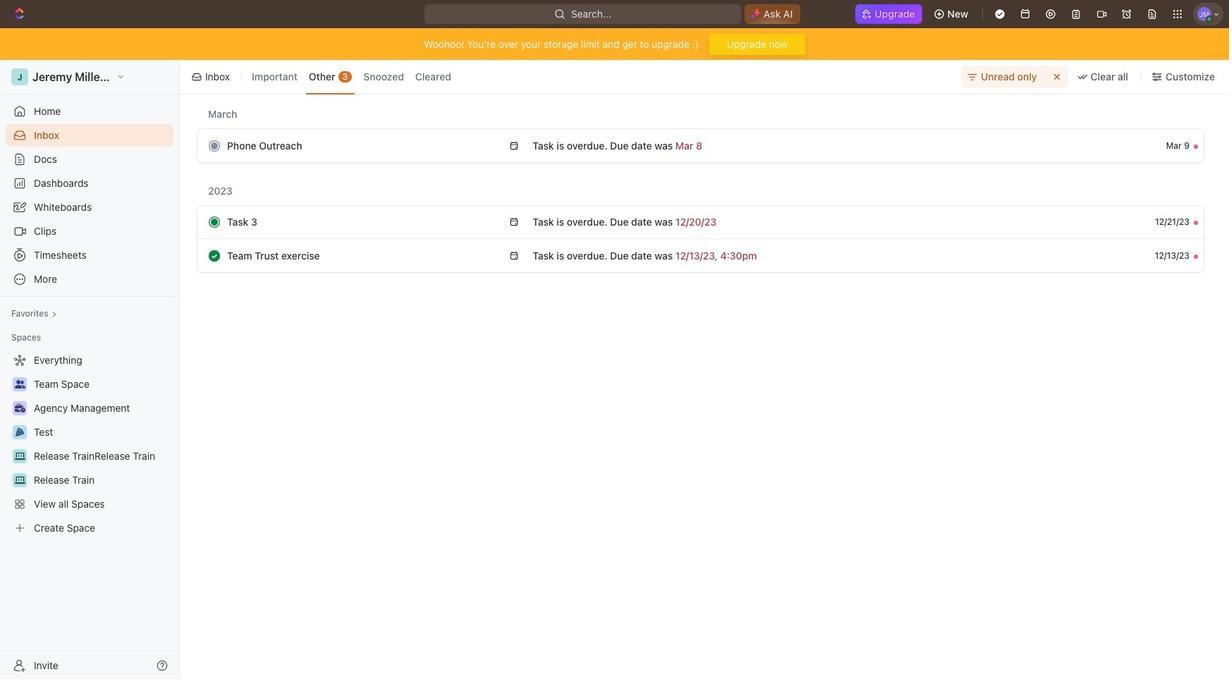 Task type: describe. For each thing, give the bounding box(es) containing it.
1 unread image from the top
[[1194, 144, 1199, 149]]

laptop code image
[[14, 452, 25, 461]]

jeremy miller's workspace, , element
[[11, 68, 28, 85]]

tree inside sidebar navigation
[[6, 349, 174, 540]]

pizza slice image
[[16, 428, 24, 437]]

sidebar navigation
[[0, 60, 183, 679]]



Task type: vqa. For each thing, say whether or not it's contained in the screenshot.
bottom Unread image
yes



Task type: locate. For each thing, give the bounding box(es) containing it.
tab list
[[246, 57, 457, 97]]

laptop code image
[[14, 476, 25, 485]]

2 vertical spatial unread image
[[1194, 254, 1199, 259]]

tree
[[6, 349, 174, 540]]

business time image
[[14, 404, 25, 413]]

2 unread image from the top
[[1194, 221, 1199, 225]]

3 unread image from the top
[[1194, 254, 1199, 259]]

0 vertical spatial unread image
[[1194, 144, 1199, 149]]

1 vertical spatial unread image
[[1194, 221, 1199, 225]]

user group image
[[14, 380, 25, 389]]

unread image
[[1194, 144, 1199, 149], [1194, 221, 1199, 225], [1194, 254, 1199, 259]]



